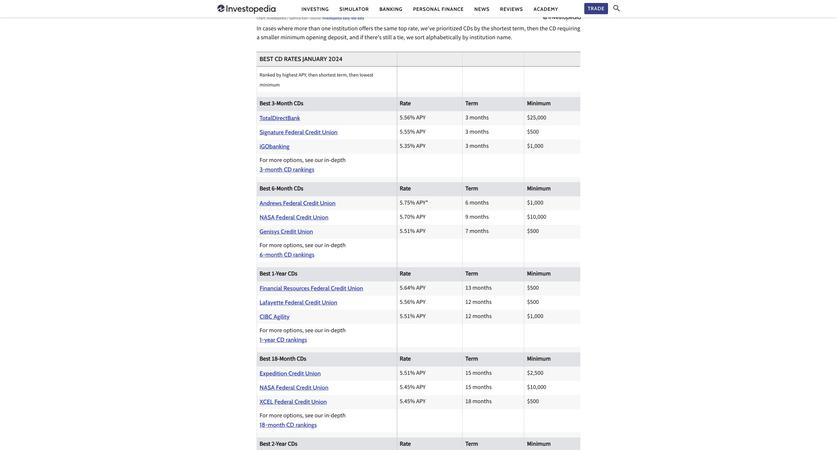 Task type: vqa. For each thing, say whether or not it's contained in the screenshot.
"HOW" inside the How Much Money Can You Make and Still Be Eligible for SSI? By Samuel Becker Oct 27, 2023
no



Task type: locate. For each thing, give the bounding box(es) containing it.
nasa federal credit union link for 5.45%
[[260, 384, 394, 392]]

year
[[276, 270, 287, 279], [276, 440, 287, 449]]

cd left requiring
[[549, 25, 556, 34]]

best for best 18-month cds
[[260, 355, 270, 364]]

2 nasa federal credit union from the top
[[260, 384, 328, 391]]

3 minimum from the top
[[527, 270, 551, 279]]

15 months
[[465, 369, 492, 378], [465, 384, 492, 392]]

depth inside for more options, see our in-depth 6-month cd rankings
[[331, 242, 346, 251]]

for down genisys
[[260, 242, 268, 251]]

4 $500 from the top
[[527, 298, 539, 307]]

2 apy from the top
[[416, 128, 426, 137]]

andrews federal credit union link
[[260, 199, 394, 208]]

0 horizontal spatial by
[[276, 72, 281, 79]]

0 vertical spatial shortest
[[491, 25, 511, 34]]

expedition credit union
[[260, 370, 321, 377]]

rankings inside for more options, see our in-depth 6-month cd rankings
[[293, 251, 314, 259]]

cds up 'expedition credit union'
[[297, 355, 306, 364]]

2 5.45% apy from the top
[[400, 398, 426, 407]]

month up the totaldirectbank
[[276, 100, 293, 109]]

union up for more options, see our in-depth 6-month cd rankings
[[298, 228, 313, 235]]

5.51% apy for 7 months
[[400, 227, 426, 236]]

1- up financial
[[272, 270, 276, 279]]

reviews link
[[500, 6, 523, 13]]

for inside the for more options, see our in-depth 3-month cd rankings
[[260, 157, 268, 165]]

2 best from the top
[[260, 185, 270, 194]]

cds right 2-
[[288, 440, 297, 449]]

0 vertical spatial 12 months
[[465, 298, 492, 307]]

1 vertical spatial 12 months
[[465, 313, 492, 322]]

options, down xcel federal credit union
[[283, 412, 304, 421]]

cd inside for more options, see our in-depth 18-month cd rankings
[[286, 422, 294, 429]]

rate for best 2-year cds
[[400, 440, 411, 449]]

where
[[277, 25, 293, 34]]

union for 6 months
[[320, 200, 336, 207]]

by right prioritized
[[462, 34, 468, 43]]

0 vertical spatial 5.56%
[[400, 114, 415, 123]]

0 vertical spatial 18-
[[272, 355, 279, 364]]

minimum for best 1-year cds
[[527, 270, 551, 279]]

6- down genisys
[[260, 251, 265, 259]]

institution right one
[[332, 25, 358, 34]]

see inside for more options, see our in-depth 6-month cd rankings
[[305, 242, 313, 251]]

options, down igobanking
[[283, 157, 304, 165]]

0 horizontal spatial the
[[374, 25, 383, 34]]

1 horizontal spatial the
[[481, 25, 490, 34]]

rate for best 6-month cds
[[400, 185, 411, 194]]

15 for 5.51% apy
[[465, 369, 471, 378]]

2 12 months from the top
[[465, 313, 492, 322]]

more
[[294, 25, 307, 34], [269, 157, 282, 165], [269, 242, 282, 251], [269, 327, 282, 336], [269, 412, 282, 421]]

cds for best 18-month cds
[[297, 355, 306, 364]]

for inside for more options, see our in-depth 1-year cd rankings
[[260, 327, 268, 336]]

rankings down xcel federal credit union
[[296, 422, 317, 429]]

2 5.45% from the top
[[400, 398, 415, 407]]

credit for 9
[[296, 214, 312, 221]]

minimum for best 6-month cds
[[527, 185, 551, 194]]

rate for best 1-year cds
[[400, 270, 411, 279]]

options, for for more options, see our in-depth 18-month cd rankings
[[283, 412, 304, 421]]

nasa federal credit union link down andrews federal credit union link
[[260, 213, 394, 222]]

credit down best 6-month cds
[[303, 200, 319, 207]]

depth for for more options, see our in-depth 1-year cd rankings
[[331, 327, 346, 336]]

4 in- from the top
[[324, 412, 331, 421]]

1 horizontal spatial then
[[349, 72, 359, 79]]

0 vertical spatial month
[[276, 100, 293, 109]]

igobanking link
[[260, 142, 394, 151]]

term,
[[512, 25, 526, 34], [337, 72, 348, 79]]

1- down cibc
[[260, 336, 264, 344]]

year down for more options, see our in-depth 18-month cd rankings
[[276, 440, 287, 449]]

1 vertical spatial 3
[[465, 128, 468, 137]]

for up year
[[260, 327, 268, 336]]

our inside the for more options, see our in-depth 3-month cd rankings
[[315, 157, 323, 165]]

months for 5.45% nasa federal credit union link
[[473, 384, 492, 392]]

more inside for more options, see our in-depth 1-year cd rankings
[[269, 327, 282, 336]]

genisys credit union
[[260, 228, 313, 235]]

see down cibc agility "link"
[[305, 327, 313, 336]]

5.56% up 5.55% on the top left of page
[[400, 114, 415, 123]]

apy for cibc agility "link"
[[416, 313, 426, 322]]

9 apy from the top
[[416, 369, 426, 378]]

3 apy from the top
[[416, 142, 426, 151]]

by down "news" link
[[474, 25, 480, 34]]

0 vertical spatial 3
[[465, 114, 468, 123]]

3 in- from the top
[[324, 327, 331, 336]]

$10,000
[[527, 213, 546, 222], [527, 384, 546, 392]]

academy link
[[534, 6, 558, 13]]

igobanking
[[260, 143, 289, 150]]

3 for 5.55% apy
[[465, 128, 468, 137]]

4 for from the top
[[260, 412, 268, 421]]

3- up the totaldirectbank
[[272, 100, 276, 109]]

6
[[465, 199, 468, 208]]

0 vertical spatial year
[[276, 270, 287, 279]]

more down igobanking
[[269, 157, 282, 165]]

month
[[265, 166, 282, 173], [265, 251, 283, 259], [268, 422, 285, 429]]

personal finance
[[413, 6, 464, 12]]

5.45%
[[400, 384, 415, 392], [400, 398, 415, 407]]

3 depth from the top
[[331, 327, 346, 336]]

cds right prioritized
[[463, 25, 473, 34]]

shortest down the 2024
[[319, 72, 336, 79]]

rankings inside for more options, see our in-depth 18-month cd rankings
[[296, 422, 317, 429]]

12 for 5.56% apy
[[465, 298, 471, 307]]

in- inside for more options, see our in-depth 6-month cd rankings
[[324, 242, 331, 251]]

union down the financial resources federal credit union link
[[322, 299, 337, 306]]

depth down "xcel federal credit union" link
[[331, 412, 346, 421]]

month inside the for more options, see our in-depth 3-month cd rankings
[[265, 166, 282, 173]]

for down xcel
[[260, 412, 268, 421]]

by
[[474, 25, 480, 34], [462, 34, 468, 43], [276, 72, 281, 79]]

nasa federal credit union for 5.70%
[[260, 214, 328, 221]]

1 15 months from the top
[[465, 369, 492, 378]]

cibc agility link
[[260, 313, 394, 322]]

term
[[465, 100, 478, 109], [465, 185, 478, 194], [465, 270, 478, 279], [465, 355, 478, 364], [465, 440, 478, 449]]

1 horizontal spatial term,
[[512, 25, 526, 34]]

0 horizontal spatial 6-
[[260, 251, 265, 259]]

options, for for more options, see our in-depth 6-month cd rankings
[[283, 242, 304, 251]]

investing
[[301, 6, 329, 12]]

cd for for more options, see our in-depth 1-year cd rankings
[[277, 336, 285, 344]]

financial resources federal credit union
[[260, 285, 363, 292]]

same
[[384, 25, 397, 34]]

options, inside for more options, see our in-depth 1-year cd rankings
[[283, 327, 304, 336]]

for more options, see our in-depth 1-year cd rankings
[[260, 327, 346, 344]]

1 vertical spatial 18-
[[260, 422, 268, 429]]

nasa
[[260, 214, 275, 221], [260, 384, 275, 391]]

federal down 'expedition credit union'
[[276, 384, 295, 391]]

5.51% for 7
[[400, 227, 415, 236]]

more down xcel
[[269, 412, 282, 421]]

2 horizontal spatial then
[[527, 25, 539, 34]]

1 horizontal spatial by
[[462, 34, 468, 43]]

1 vertical spatial nasa federal credit union link
[[260, 384, 394, 392]]

credit up 'lafayette federal credit union' link
[[331, 285, 346, 292]]

4 depth from the top
[[331, 412, 346, 421]]

in- inside for more options, see our in-depth 1-year cd rankings
[[324, 327, 331, 336]]

cds
[[463, 25, 473, 34], [294, 100, 303, 109], [294, 185, 303, 194], [288, 270, 297, 279], [297, 355, 306, 364], [288, 440, 297, 449]]

months for cibc agility "link"
[[473, 313, 492, 322]]

the down "news" link
[[481, 25, 490, 34]]

cd inside for more options, see our in-depth 6-month cd rankings
[[284, 251, 292, 259]]

0 vertical spatial $10,000
[[527, 213, 546, 222]]

by left highest
[[276, 72, 281, 79]]

and
[[349, 34, 359, 43]]

3 for 5.56% apy
[[465, 114, 468, 123]]

more inside the for more options, see our in-depth 3-month cd rankings
[[269, 157, 282, 165]]

8 apy from the top
[[416, 313, 426, 322]]

0 vertical spatial 5.51%
[[400, 227, 415, 236]]

1 depth from the top
[[331, 157, 346, 165]]

5 rate from the top
[[400, 440, 411, 449]]

see for for more options, see our in-depth 18-month cd rankings
[[305, 412, 313, 421]]

term, right name.
[[512, 25, 526, 34]]

1 vertical spatial 5.45%
[[400, 398, 415, 407]]

0 vertical spatial 15 months
[[465, 369, 492, 378]]

union down "totaldirectbank" 'link'
[[322, 129, 338, 136]]

12 months for $500
[[465, 298, 492, 307]]

5 minimum from the top
[[527, 440, 551, 449]]

0 vertical spatial term,
[[512, 25, 526, 34]]

union down andrews federal credit union link
[[313, 214, 328, 221]]

credit inside "link"
[[305, 129, 321, 136]]

months for 'lafayette federal credit union' link
[[473, 298, 492, 307]]

month up best 2-year cds
[[268, 422, 285, 429]]

federal right xcel
[[274, 398, 293, 406]]

3 5.51% apy from the top
[[400, 369, 426, 378]]

apy for 'lafayette federal credit union' link
[[416, 298, 426, 307]]

0 vertical spatial 6-
[[272, 185, 276, 194]]

nasa federal credit union down andrews federal credit union at the left top
[[260, 214, 328, 221]]

1 $500 from the top
[[527, 128, 539, 137]]

in- down igobanking link at the top left of the page
[[324, 157, 331, 165]]

personal
[[413, 6, 440, 12]]

0 vertical spatial month
[[265, 166, 282, 173]]

union down expedition credit union 'link'
[[313, 384, 328, 391]]

0 vertical spatial 5.45%
[[400, 384, 415, 392]]

0 horizontal spatial shortest
[[319, 72, 336, 79]]

union
[[322, 129, 338, 136], [320, 200, 336, 207], [313, 214, 328, 221], [298, 228, 313, 235], [348, 285, 363, 292], [322, 299, 337, 306], [305, 370, 321, 377], [313, 384, 328, 391], [311, 398, 327, 406]]

1 year from the top
[[276, 270, 287, 279]]

1 $1,000 from the top
[[527, 142, 543, 151]]

offers
[[359, 25, 373, 34]]

months for 5.70% nasa federal credit union link
[[470, 213, 489, 222]]

0 horizontal spatial minimum
[[260, 81, 280, 89]]

2 horizontal spatial the
[[540, 25, 548, 34]]

apy for signature federal credit union "link"
[[416, 128, 426, 137]]

1 vertical spatial 15
[[465, 384, 471, 392]]

1 vertical spatial 6-
[[260, 251, 265, 259]]

best for best 3-month cds
[[260, 100, 270, 109]]

1 apy from the top
[[416, 114, 426, 123]]

5.55% apy
[[400, 128, 426, 137]]

2 5.51% apy from the top
[[400, 313, 426, 322]]

year for 2-
[[276, 440, 287, 449]]

our down igobanking link at the top left of the page
[[315, 157, 323, 165]]

3 for from the top
[[260, 327, 268, 336]]

15 for 5.45% apy
[[465, 384, 471, 392]]

3 months
[[465, 114, 489, 123], [465, 128, 489, 137], [465, 142, 489, 151]]

2 5.56% apy from the top
[[400, 298, 426, 307]]

credit
[[305, 129, 321, 136], [303, 200, 319, 207], [296, 214, 312, 221], [281, 228, 296, 235], [331, 285, 346, 292], [305, 299, 320, 306], [288, 370, 304, 377], [296, 384, 312, 391], [295, 398, 310, 406]]

simulator link
[[339, 6, 369, 13]]

4 see from the top
[[305, 412, 313, 421]]

credit up for more options, see our in-depth 18-month cd rankings
[[295, 398, 310, 406]]

our for for more options, see our in-depth 6-month cd rankings
[[315, 242, 323, 251]]

0 horizontal spatial 18-
[[260, 422, 268, 429]]

apy
[[416, 114, 426, 123], [416, 128, 426, 137], [416, 142, 426, 151], [416, 213, 426, 222], [416, 227, 426, 236], [416, 284, 426, 293], [416, 298, 426, 307], [416, 313, 426, 322], [416, 369, 426, 378], [416, 384, 426, 392], [416, 398, 426, 407]]

6 apy from the top
[[416, 284, 426, 293]]

1 vertical spatial shortest
[[319, 72, 336, 79]]

2 12 from the top
[[465, 313, 471, 322]]

1 vertical spatial minimum
[[260, 81, 280, 89]]

2 3 from the top
[[465, 128, 468, 137]]

2 $10,000 from the top
[[527, 384, 546, 392]]

rankings inside for more options, see our in-depth 1-year cd rankings
[[286, 336, 307, 344]]

depth down cibc agility "link"
[[331, 327, 346, 336]]

7 apy from the top
[[416, 298, 426, 307]]

cd inside the for more options, see our in-depth 3-month cd rankings
[[284, 166, 292, 173]]

for inside for more options, see our in-depth 6-month cd rankings
[[260, 242, 268, 251]]

2 term from the top
[[465, 185, 478, 194]]

1 see from the top
[[305, 157, 313, 165]]

9 months
[[465, 213, 489, 222]]

nasa for 5.70% apy
[[260, 214, 275, 221]]

rate for best 18-month cds
[[400, 355, 411, 364]]

our down "xcel federal credit union" link
[[315, 412, 323, 421]]

nasa federal credit union for 5.45%
[[260, 384, 328, 391]]

federal for 15 months
[[276, 384, 295, 391]]

for more options, see our in-depth 3-month cd rankings
[[260, 157, 346, 173]]

0 horizontal spatial 3-
[[260, 166, 265, 173]]

federal up genisys credit union
[[276, 214, 295, 221]]

see inside for more options, see our in-depth 1-year cd rankings
[[305, 327, 313, 336]]

lafayette federal credit union
[[260, 299, 337, 306]]

5 apy from the top
[[416, 227, 426, 236]]

2 vertical spatial $1,000
[[527, 313, 543, 322]]

1 best from the top
[[260, 100, 270, 109]]

depth for for more options, see our in-depth 3-month cd rankings
[[331, 157, 346, 165]]

1 horizontal spatial a
[[393, 34, 396, 43]]

1 $10,000 from the top
[[527, 213, 546, 222]]

in- down cibc agility "link"
[[324, 327, 331, 336]]

our down genisys credit union link on the left
[[315, 242, 323, 251]]

3 see from the top
[[305, 327, 313, 336]]

3 3 months from the top
[[465, 142, 489, 151]]

1 12 from the top
[[465, 298, 471, 307]]

year
[[264, 336, 275, 344]]

institution left name.
[[470, 34, 495, 43]]

1 vertical spatial year
[[276, 440, 287, 449]]

5 best from the top
[[260, 440, 270, 449]]

2 15 months from the top
[[465, 384, 492, 392]]

then down academy link
[[527, 25, 539, 34]]

1 horizontal spatial 1-
[[272, 270, 276, 279]]

union up "xcel federal credit union" link
[[305, 370, 321, 377]]

1 vertical spatial month
[[276, 185, 293, 194]]

union inside "xcel federal credit union" link
[[311, 398, 327, 406]]

in- inside the for more options, see our in-depth 3-month cd rankings
[[324, 157, 331, 165]]

2 vertical spatial 3
[[465, 142, 468, 151]]

union up genisys credit union link on the left
[[320, 200, 336, 207]]

cds up resources
[[288, 270, 297, 279]]

18-month cd rankings link
[[260, 421, 394, 430]]

genisys credit union link
[[260, 227, 394, 236]]

4 options, from the top
[[283, 412, 304, 421]]

then right apy,
[[308, 72, 318, 79]]

2 vertical spatial 3 months
[[465, 142, 489, 151]]

depth inside for more options, see our in-depth 18-month cd rankings
[[331, 412, 346, 421]]

0 horizontal spatial 1-
[[260, 336, 264, 344]]

2 year from the top
[[276, 440, 287, 449]]

1 term from the top
[[465, 100, 478, 109]]

best up the totaldirectbank
[[260, 100, 270, 109]]

15
[[465, 369, 471, 378], [465, 384, 471, 392]]

1 vertical spatial 12
[[465, 313, 471, 322]]

a left tie, in the top left of the page
[[393, 34, 396, 43]]

our down cibc agility "link"
[[315, 327, 323, 336]]

resources
[[284, 285, 309, 292]]

1 horizontal spatial institution
[[470, 34, 495, 43]]

depth for for more options, see our in-depth 18-month cd rankings
[[331, 412, 346, 421]]

1 5.45% apy from the top
[[400, 384, 426, 392]]

cds up andrews federal credit union at the left top
[[294, 185, 303, 194]]

the
[[374, 25, 383, 34], [481, 25, 490, 34], [540, 25, 548, 34]]

best up andrews
[[260, 185, 270, 194]]

federal for 12 months
[[285, 299, 304, 306]]

1 vertical spatial nasa federal credit union
[[260, 384, 328, 391]]

union inside signature federal credit union "link"
[[322, 129, 338, 136]]

then inside in cases where more than one institution offers the same top rate, we've prioritized cds by the shortest term, then the cd requiring a smaller minimum opening deposit, and if there's still a tie, we sort alphabetically by institution name.
[[527, 25, 539, 34]]

cd up best 2-year cds
[[286, 422, 294, 429]]

0 vertical spatial nasa federal credit union link
[[260, 213, 394, 222]]

cds inside in cases where more than one institution offers the same top rate, we've prioritized cds by the shortest term, then the cd requiring a smaller minimum opening deposit, and if there's still a tie, we sort alphabetically by institution name.
[[463, 25, 473, 34]]

1 vertical spatial 5.56% apy
[[400, 298, 426, 307]]

1 nasa from the top
[[260, 214, 275, 221]]

1 12 months from the top
[[465, 298, 492, 307]]

3 5.51% from the top
[[400, 369, 415, 378]]

options, inside the for more options, see our in-depth 3-month cd rankings
[[283, 157, 304, 165]]

11 apy from the top
[[416, 398, 426, 407]]

1 vertical spatial 5.56%
[[400, 298, 415, 307]]

0 horizontal spatial term,
[[337, 72, 348, 79]]

options,
[[283, 157, 304, 165], [283, 242, 304, 251], [283, 327, 304, 336], [283, 412, 304, 421]]

0 vertical spatial 3 months
[[465, 114, 489, 123]]

best 6-month cds
[[260, 185, 303, 194]]

2 5.51% from the top
[[400, 313, 415, 322]]

shortest inside the ranked by highest apy, then shortest term, then lowest minimum
[[319, 72, 336, 79]]

0 vertical spatial 12
[[465, 298, 471, 307]]

best up financial
[[260, 270, 270, 279]]

cd inside for more options, see our in-depth 1-year cd rankings
[[277, 336, 285, 344]]

2 vertical spatial 5.51%
[[400, 369, 415, 378]]

1 vertical spatial $1,000
[[527, 199, 543, 208]]

minimum for best 3-month cds
[[527, 100, 551, 109]]

0 vertical spatial 15
[[465, 369, 471, 378]]

credit down andrews federal credit union at the left top
[[296, 214, 312, 221]]

0 vertical spatial 3-
[[272, 100, 276, 109]]

2 see from the top
[[305, 242, 313, 251]]

shortest down the reviews link on the top of page
[[491, 25, 511, 34]]

1 for from the top
[[260, 157, 268, 165]]

5.56% apy up 5.55% apy
[[400, 114, 426, 123]]

federal down resources
[[285, 299, 304, 306]]

5.45% apy for 18 months
[[400, 398, 426, 407]]

2 15 from the top
[[465, 384, 471, 392]]

options, inside for more options, see our in-depth 6-month cd rankings
[[283, 242, 304, 251]]

nasa federal credit union link
[[260, 213, 394, 222], [260, 384, 394, 392]]

month inside for more options, see our in-depth 6-month cd rankings
[[265, 251, 283, 259]]

5.51% for 12
[[400, 313, 415, 322]]

2 vertical spatial month
[[268, 422, 285, 429]]

see inside the for more options, see our in-depth 3-month cd rankings
[[305, 157, 313, 165]]

credit for 15
[[296, 384, 312, 391]]

months for "totaldirectbank" 'link'
[[470, 114, 489, 123]]

0 vertical spatial 5.56% apy
[[400, 114, 426, 123]]

0 vertical spatial nasa federal credit union
[[260, 214, 328, 221]]

cd inside in cases where more than one institution offers the same top rate, we've prioritized cds by the shortest term, then the cd requiring a smaller minimum opening deposit, and if there's still a tie, we sort alphabetically by institution name.
[[549, 25, 556, 34]]

2 $500 from the top
[[527, 227, 539, 236]]

1 vertical spatial 1-
[[260, 336, 264, 344]]

more inside for more options, see our in-depth 18-month cd rankings
[[269, 412, 282, 421]]

5 $500 from the top
[[527, 398, 539, 407]]

simulator
[[339, 6, 369, 12]]

2 3 months from the top
[[465, 128, 489, 137]]

month up andrews federal credit union at the left top
[[276, 185, 293, 194]]

5.51%
[[400, 227, 415, 236], [400, 313, 415, 322], [400, 369, 415, 378]]

the left same
[[374, 25, 383, 34]]

5.56% apy down the 5.64% apy
[[400, 298, 426, 307]]

month up 'expedition credit union'
[[279, 355, 296, 364]]

depth down genisys credit union link on the left
[[331, 242, 346, 251]]

1 vertical spatial month
[[265, 251, 283, 259]]

$1,000
[[527, 142, 543, 151], [527, 199, 543, 208], [527, 313, 543, 322]]

andrews
[[260, 200, 282, 207]]

nasa federal credit union link up "xcel federal credit union" link
[[260, 384, 394, 392]]

credit right genisys
[[281, 228, 296, 235]]

5.35% apy
[[400, 142, 426, 151]]

1 our from the top
[[315, 157, 323, 165]]

5.64%
[[400, 284, 415, 293]]

rankings down genisys credit union
[[293, 251, 314, 259]]

depth inside for more options, see our in-depth 1-year cd rankings
[[331, 327, 346, 336]]

nasa federal credit union
[[260, 214, 328, 221], [260, 384, 328, 391]]

one
[[321, 25, 331, 34]]

2 vertical spatial month
[[279, 355, 296, 364]]

institution
[[332, 25, 358, 34], [470, 34, 495, 43]]

union up 18-month cd rankings link
[[311, 398, 327, 406]]

1 vertical spatial term,
[[337, 72, 348, 79]]

union inside andrews federal credit union link
[[320, 200, 336, 207]]

then left lowest
[[349, 72, 359, 79]]

nasa for 5.45% apy
[[260, 384, 275, 391]]

months for the financial resources federal credit union link
[[473, 284, 492, 293]]

0 vertical spatial 5.51% apy
[[400, 227, 426, 236]]

see inside for more options, see our in-depth 18-month cd rankings
[[305, 412, 313, 421]]

term, inside in cases where more than one institution offers the same top rate, we've prioritized cds by the shortest term, then the cd requiring a smaller minimum opening deposit, and if there's still a tie, we sort alphabetically by institution name.
[[512, 25, 526, 34]]

5 term from the top
[[465, 440, 478, 449]]

our inside for more options, see our in-depth 1-year cd rankings
[[315, 327, 323, 336]]

for inside for more options, see our in-depth 18-month cd rankings
[[260, 412, 268, 421]]

options, inside for more options, see our in-depth 18-month cd rankings
[[283, 412, 304, 421]]

2 depth from the top
[[331, 242, 346, 251]]

union for 15 months
[[313, 384, 328, 391]]

month
[[276, 100, 293, 109], [276, 185, 293, 194], [279, 355, 296, 364]]

18- up expedition
[[272, 355, 279, 364]]

$10,000 for 9 months
[[527, 213, 546, 222]]

then
[[527, 25, 539, 34], [308, 72, 318, 79], [349, 72, 359, 79]]

federal for 9 months
[[276, 214, 295, 221]]

the down academy link
[[540, 25, 548, 34]]

in
[[257, 25, 261, 34]]

term for best 2-year cds
[[465, 440, 478, 449]]

best left 2-
[[260, 440, 270, 449]]

3 $1,000 from the top
[[527, 313, 543, 322]]

1 rate from the top
[[400, 100, 411, 109]]

1 in- from the top
[[324, 157, 331, 165]]

best up expedition
[[260, 355, 270, 364]]

union inside 'lafayette federal credit union' link
[[322, 299, 337, 306]]

for
[[260, 157, 268, 165], [260, 242, 268, 251], [260, 327, 268, 336], [260, 412, 268, 421]]

1 5.56% from the top
[[400, 114, 415, 123]]

2 5.56% from the top
[[400, 298, 415, 307]]

0 vertical spatial nasa
[[260, 214, 275, 221]]

see for for more options, see our in-depth 6-month cd rankings
[[305, 242, 313, 251]]

2 vertical spatial 5.51% apy
[[400, 369, 426, 378]]

more left than
[[294, 25, 307, 34]]

1 vertical spatial nasa
[[260, 384, 275, 391]]

1 15 from the top
[[465, 369, 471, 378]]

1 horizontal spatial shortest
[[491, 25, 511, 34]]

cds up the totaldirectbank
[[294, 100, 303, 109]]

3 3 from the top
[[465, 142, 468, 151]]

union inside expedition credit union 'link'
[[305, 370, 321, 377]]

3 our from the top
[[315, 327, 323, 336]]

3 for 5.35% apy
[[465, 142, 468, 151]]

apy for genisys credit union link on the left
[[416, 227, 426, 236]]

1 3 months from the top
[[465, 114, 489, 123]]

1 vertical spatial $10,000
[[527, 384, 546, 392]]

1 vertical spatial 5.51%
[[400, 313, 415, 322]]

in- for for more options, see our in-depth 1-year cd rankings
[[324, 327, 331, 336]]

month inside for more options, see our in-depth 18-month cd rankings
[[268, 422, 285, 429]]

our inside for more options, see our in-depth 6-month cd rankings
[[315, 242, 323, 251]]

rankings up best 6-month cds
[[293, 166, 314, 173]]

1 minimum from the top
[[527, 100, 551, 109]]

4 minimum from the top
[[527, 355, 551, 364]]

opening
[[306, 34, 327, 43]]

minimum down ranked
[[260, 81, 280, 89]]

2 nasa federal credit union link from the top
[[260, 384, 394, 392]]

$500
[[527, 128, 539, 137], [527, 227, 539, 236], [527, 284, 539, 293], [527, 298, 539, 307], [527, 398, 539, 407]]

month for for more options, see our in-depth 18-month cd rankings
[[268, 422, 285, 429]]

6- inside for more options, see our in-depth 6-month cd rankings
[[260, 251, 265, 259]]

1 5.51% apy from the top
[[400, 227, 426, 236]]

nasa up xcel
[[260, 384, 275, 391]]

2 a from the left
[[393, 34, 396, 43]]

1 options, from the top
[[283, 157, 304, 165]]

best 1-year cds
[[260, 270, 297, 279]]

5.45% for 18
[[400, 398, 415, 407]]

more down genisys
[[269, 242, 282, 251]]

credit down "totaldirectbank" 'link'
[[305, 129, 321, 136]]

cd right year
[[277, 336, 285, 344]]

1 nasa federal credit union link from the top
[[260, 213, 394, 222]]

1 horizontal spatial minimum
[[281, 34, 305, 43]]

3- down igobanking
[[260, 166, 265, 173]]

1 vertical spatial 5.51% apy
[[400, 313, 426, 322]]

1 3 from the top
[[465, 114, 468, 123]]

1 nasa federal credit union from the top
[[260, 214, 328, 221]]

if
[[360, 34, 363, 43]]

union up 'lafayette federal credit union' link
[[348, 285, 363, 292]]

apy for "xcel federal credit union" link
[[416, 398, 426, 407]]

2 $1,000 from the top
[[527, 199, 543, 208]]

3 term from the top
[[465, 270, 478, 279]]

4 best from the top
[[260, 355, 270, 364]]

depth inside the for more options, see our in-depth 3-month cd rankings
[[331, 157, 346, 165]]

1 vertical spatial 15 months
[[465, 384, 492, 392]]

3 best from the top
[[260, 270, 270, 279]]

1 5.51% from the top
[[400, 227, 415, 236]]

2 minimum from the top
[[527, 185, 551, 194]]

minimum up the 'rates'
[[281, 34, 305, 43]]

3 rate from the top
[[400, 270, 411, 279]]

in- inside for more options, see our in-depth 18-month cd rankings
[[324, 412, 331, 421]]

1 5.45% from the top
[[400, 384, 415, 392]]

12 for 5.51% apy
[[465, 313, 471, 322]]

year up financial
[[276, 270, 287, 279]]

investing link
[[301, 6, 329, 13]]

2024
[[328, 56, 343, 63]]

2 options, from the top
[[283, 242, 304, 251]]

union inside the financial resources federal credit union link
[[348, 285, 363, 292]]

more inside for more options, see our in-depth 6-month cd rankings
[[269, 242, 282, 251]]

3 months for $1,000
[[465, 142, 489, 151]]

4 our from the top
[[315, 412, 323, 421]]

nasa up genisys
[[260, 214, 275, 221]]

rankings inside the for more options, see our in-depth 3-month cd rankings
[[293, 166, 314, 173]]

0 horizontal spatial a
[[257, 34, 260, 43]]

3 $500 from the top
[[527, 284, 539, 293]]

nasa federal credit union up xcel federal credit union
[[260, 384, 328, 391]]

for for for more options, see our in-depth 1-year cd rankings
[[260, 327, 268, 336]]

month for for more options, see our in-depth 6-month cd rankings
[[265, 251, 283, 259]]

6- up andrews
[[272, 185, 276, 194]]

for for for more options, see our in-depth 3-month cd rankings
[[260, 157, 268, 165]]

2 nasa from the top
[[260, 384, 275, 391]]

0 vertical spatial $1,000
[[527, 142, 543, 151]]

5.70% apy
[[400, 213, 426, 222]]

see for for more options, see our in-depth 1-year cd rankings
[[305, 327, 313, 336]]

trade
[[588, 6, 605, 11]]

for down igobanking
[[260, 157, 268, 165]]

month up best 6-month cds
[[265, 166, 282, 173]]

cds for best 3-month cds
[[294, 100, 303, 109]]

3 options, from the top
[[283, 327, 304, 336]]

1 vertical spatial 5.45% apy
[[400, 398, 426, 407]]

federal inside "link"
[[285, 129, 304, 136]]

by inside the ranked by highest apy, then shortest term, then lowest minimum
[[276, 72, 281, 79]]

1 vertical spatial 3 months
[[465, 128, 489, 137]]

we've
[[421, 25, 435, 34]]

0 vertical spatial 5.45% apy
[[400, 384, 426, 392]]

1 vertical spatial 3-
[[260, 166, 265, 173]]

2 rate from the top
[[400, 185, 411, 194]]

signature federal credit union
[[260, 129, 338, 136]]

minimum for best 2-year cds
[[527, 440, 551, 449]]

cd up best 6-month cds
[[284, 166, 292, 173]]

union inside genisys credit union link
[[298, 228, 313, 235]]

1 5.56% apy from the top
[[400, 114, 426, 123]]

our inside for more options, see our in-depth 18-month cd rankings
[[315, 412, 323, 421]]

federal down the totaldirectbank
[[285, 129, 304, 136]]

union for 18 months
[[311, 398, 327, 406]]

apy*
[[416, 199, 428, 208]]

3 the from the left
[[540, 25, 548, 34]]

0 vertical spatial minimum
[[281, 34, 305, 43]]



Task type: describe. For each thing, give the bounding box(es) containing it.
13
[[465, 284, 471, 293]]

minimum for best 18-month cds
[[527, 355, 551, 364]]

5.55%
[[400, 128, 415, 137]]

signature federal credit union link
[[260, 128, 394, 137]]

prioritized
[[436, 25, 462, 34]]

credit for 3
[[305, 129, 321, 136]]

cd for for more options, see our in-depth 3-month cd rankings
[[284, 166, 292, 173]]

january
[[303, 56, 327, 63]]

lafayette
[[260, 299, 284, 306]]

0 horizontal spatial institution
[[332, 25, 358, 34]]

months for igobanking link at the top left of the page
[[470, 142, 489, 151]]

1 horizontal spatial 18-
[[272, 355, 279, 364]]

5.56% apy for 12 months
[[400, 298, 426, 307]]

cd right best
[[275, 56, 283, 63]]

rankings for for more options, see our in-depth 18-month cd rankings
[[296, 422, 317, 429]]

for more options, see our in-depth 6-month cd rankings
[[260, 242, 346, 259]]

expedition
[[260, 370, 287, 377]]

cds for best 2-year cds
[[288, 440, 297, 449]]

3-month cd rankings link
[[260, 165, 394, 174]]

we
[[406, 34, 414, 43]]

0 horizontal spatial then
[[308, 72, 318, 79]]

lafayette federal credit union link
[[260, 298, 394, 307]]

apy for expedition credit union 'link'
[[416, 369, 426, 378]]

federal for 6 months
[[283, 200, 302, 207]]

options, for for more options, see our in-depth 1-year cd rankings
[[283, 327, 304, 336]]

$500 for 3 months
[[527, 128, 539, 137]]

name.
[[497, 34, 512, 43]]

cd for for more options, see our in-depth 6-month cd rankings
[[284, 251, 292, 259]]

5.51% for 15
[[400, 369, 415, 378]]

our for for more options, see our in-depth 1-year cd rankings
[[315, 327, 323, 336]]

2 horizontal spatial by
[[474, 25, 480, 34]]

union for 9 months
[[313, 214, 328, 221]]

months for signature federal credit union "link"
[[470, 128, 489, 137]]

$500 for 7 months
[[527, 227, 539, 236]]

$1,000 for 3 months
[[527, 142, 543, 151]]

apy,
[[299, 72, 307, 79]]

tie,
[[397, 34, 405, 43]]

expedition credit union link
[[260, 369, 394, 378]]

$1,000 for 12 months
[[527, 313, 543, 322]]

18
[[465, 398, 471, 407]]

5.56% for 12
[[400, 298, 415, 307]]

still
[[383, 34, 392, 43]]

month for 3-
[[276, 100, 293, 109]]

smaller
[[261, 34, 279, 43]]

term for best 3-month cds
[[465, 100, 478, 109]]

our for for more options, see our in-depth 3-month cd rankings
[[315, 157, 323, 165]]

rankings for for more options, see our in-depth 3-month cd rankings
[[293, 166, 314, 173]]

2-
[[272, 440, 276, 449]]

cases
[[263, 25, 276, 34]]

1 horizontal spatial 3-
[[272, 100, 276, 109]]

federal up 'lafayette federal credit union' link
[[311, 285, 330, 292]]

cibc
[[260, 313, 272, 321]]

totaldirectbank
[[260, 115, 300, 122]]

best
[[260, 56, 273, 63]]

banking
[[379, 6, 403, 12]]

financial
[[260, 285, 282, 292]]

best 2-year cds
[[260, 440, 297, 449]]

1 a from the left
[[257, 34, 260, 43]]

5.64% apy
[[400, 284, 426, 293]]

depth for for more options, see our in-depth 6-month cd rankings
[[331, 242, 346, 251]]

$1,000 for 6 months
[[527, 199, 543, 208]]

12 months for $1,000
[[465, 313, 492, 322]]

1 horizontal spatial 6-
[[272, 185, 276, 194]]

credit for 12
[[305, 299, 320, 306]]

reviews
[[500, 6, 523, 12]]

5.70%
[[400, 213, 415, 222]]

month for for more options, see our in-depth 3-month cd rankings
[[265, 166, 282, 173]]

shortest inside in cases where more than one institution offers the same top rate, we've prioritized cds by the shortest term, then the cd requiring a smaller minimum opening deposit, and if there's still a tie, we sort alphabetically by institution name.
[[491, 25, 511, 34]]

there's
[[365, 34, 382, 43]]

requiring
[[557, 25, 580, 34]]

in- for for more options, see our in-depth 6-month cd rankings
[[324, 242, 331, 251]]

6 months
[[465, 199, 489, 208]]

credit for 18
[[295, 398, 310, 406]]

3- inside the for more options, see our in-depth 3-month cd rankings
[[260, 166, 265, 173]]

news link
[[474, 6, 490, 13]]

1 the from the left
[[374, 25, 383, 34]]

deposit,
[[328, 34, 348, 43]]

xcel federal credit union link
[[260, 398, 394, 407]]

5.45% for 15
[[400, 384, 415, 392]]

for for for more options, see our in-depth 6-month cd rankings
[[260, 242, 268, 251]]

rankings for for more options, see our in-depth 6-month cd rankings
[[293, 251, 314, 259]]

5.35%
[[400, 142, 415, 151]]

search image
[[613, 5, 620, 12]]

our for for more options, see our in-depth 18-month cd rankings
[[315, 412, 323, 421]]

alphabetically
[[426, 34, 461, 43]]

best for best 2-year cds
[[260, 440, 270, 449]]

$500 for 18 months
[[527, 398, 539, 407]]

sort
[[415, 34, 425, 43]]

highest
[[282, 72, 298, 79]]

ranked by highest apy, then shortest term, then lowest minimum
[[260, 72, 373, 89]]

xcel
[[260, 398, 273, 406]]

5.75% apy*
[[400, 199, 428, 208]]

news
[[474, 6, 490, 12]]

9
[[465, 213, 468, 222]]

2 the from the left
[[481, 25, 490, 34]]

lowest
[[360, 72, 373, 79]]

credit for 6
[[303, 200, 319, 207]]

options, for for more options, see our in-depth 3-month cd rankings
[[283, 157, 304, 165]]

5.75%
[[400, 199, 415, 208]]

term for best 6-month cds
[[465, 185, 478, 194]]

for more options, see our in-depth 18-month cd rankings
[[260, 412, 346, 429]]

investopedia homepage image
[[217, 4, 275, 15]]

$10,000 for 15 months
[[527, 384, 546, 392]]

in- for for more options, see our in-depth 18-month cd rankings
[[324, 412, 331, 421]]

$25,000
[[527, 114, 546, 123]]

5.56% apy for 3 months
[[400, 114, 426, 123]]

$500 for 12 months
[[527, 298, 539, 307]]

cibc agility
[[260, 313, 290, 321]]

apy for the financial resources federal credit union link
[[416, 284, 426, 293]]

month for 6-
[[276, 185, 293, 194]]

than
[[309, 25, 320, 34]]

in cases where more than one institution offers the same top rate, we've prioritized cds by the shortest term, then the cd requiring a smaller minimum opening deposit, and if there's still a tie, we sort alphabetically by institution name.
[[257, 25, 580, 43]]

term, inside the ranked by highest apy, then shortest term, then lowest minimum
[[337, 72, 348, 79]]

rates
[[284, 56, 301, 63]]

best for best 6-month cds
[[260, 185, 270, 194]]

apy for "totaldirectbank" 'link'
[[416, 114, 426, 123]]

cds for best 6-month cds
[[294, 185, 303, 194]]

5.45% apy for 15 months
[[400, 384, 426, 392]]

10 apy from the top
[[416, 384, 426, 392]]

minimum inside in cases where more than one institution offers the same top rate, we've prioritized cds by the shortest term, then the cd requiring a smaller minimum opening deposit, and if there's still a tie, we sort alphabetically by institution name.
[[281, 34, 305, 43]]

nasa federal credit union link for 5.70%
[[260, 213, 394, 222]]

see for for more options, see our in-depth 3-month cd rankings
[[305, 157, 313, 165]]

cds for best 1-year cds
[[288, 270, 297, 279]]

federal for 3 months
[[285, 129, 304, 136]]

best for best 1-year cds
[[260, 270, 270, 279]]

more for for more options, see our in-depth 6-month cd rankings
[[269, 242, 282, 251]]

personal finance link
[[413, 6, 464, 13]]

more for for more options, see our in-depth 3-month cd rankings
[[269, 157, 282, 165]]

month for 18-
[[279, 355, 296, 364]]

trade link
[[584, 3, 608, 14]]

$2,500
[[527, 369, 543, 378]]

term for best 18-month cds
[[465, 355, 478, 364]]

1- inside for more options, see our in-depth 1-year cd rankings
[[260, 336, 264, 344]]

months for genisys credit union link on the left
[[470, 227, 489, 236]]

union for 3 months
[[322, 129, 338, 136]]

federal for 18 months
[[274, 398, 293, 406]]

top
[[398, 25, 407, 34]]

18 months
[[465, 398, 492, 407]]

in- for for more options, see our in-depth 3-month cd rankings
[[324, 157, 331, 165]]

18- inside for more options, see our in-depth 18-month cd rankings
[[260, 422, 268, 429]]

0 vertical spatial 1-
[[272, 270, 276, 279]]

best cd rates january 2024
[[260, 56, 343, 63]]

credit inside 'link'
[[288, 370, 304, 377]]

4 apy from the top
[[416, 213, 426, 222]]

rankings for for more options, see our in-depth 1-year cd rankings
[[286, 336, 307, 344]]

6-month cd rankings link
[[260, 251, 394, 259]]

minimum inside the ranked by highest apy, then shortest term, then lowest minimum
[[260, 81, 280, 89]]

1-year cd rankings link
[[260, 336, 394, 345]]

best 18-month cds
[[260, 355, 306, 364]]

signature
[[260, 129, 284, 136]]

more inside in cases where more than one institution offers the same top rate, we've prioritized cds by the shortest term, then the cd requiring a smaller minimum opening deposit, and if there's still a tie, we sort alphabetically by institution name.
[[294, 25, 307, 34]]

totaldirectbank link
[[260, 114, 394, 123]]

15 months for $10,000
[[465, 384, 492, 392]]

months for "xcel federal credit union" link
[[473, 398, 492, 407]]

xcel federal credit union
[[260, 398, 327, 406]]

ranked
[[260, 72, 275, 79]]

apy for igobanking link at the top left of the page
[[416, 142, 426, 151]]

3 months for $25,000
[[465, 114, 489, 123]]

best 3-month cds
[[260, 100, 303, 109]]

13 months
[[465, 284, 492, 293]]

academy
[[534, 6, 558, 12]]



